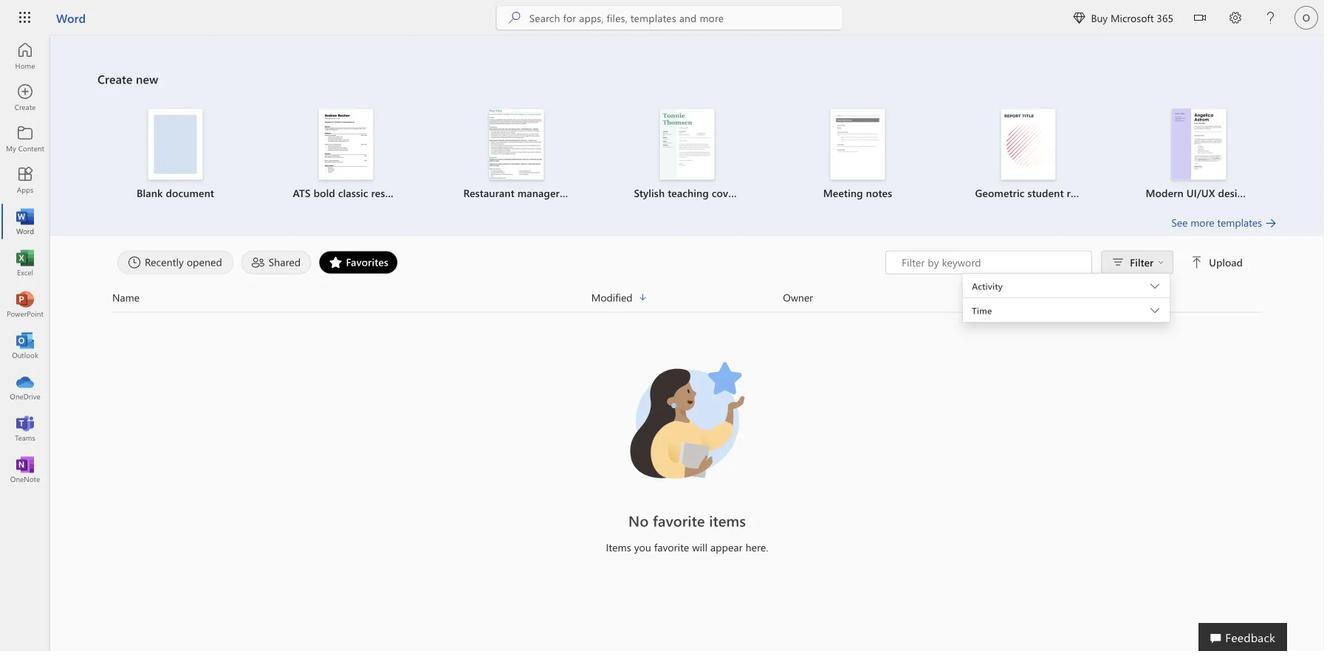 Task type: locate. For each thing, give the bounding box(es) containing it.
favorite up items you favorite will appear here.
[[653, 511, 705, 531]]


[[1073, 12, 1085, 24]]

ats bold classic resume element
[[270, 109, 422, 208]]

resume
[[371, 186, 406, 200], [563, 186, 598, 200]]

see
[[1172, 216, 1188, 229]]

my content image
[[18, 131, 32, 146]]

resume inside 'ats bold classic resume' element
[[371, 186, 406, 200]]

1 resume from the left
[[371, 186, 406, 200]]

letter
[[741, 186, 766, 200], [1291, 186, 1317, 200]]

shared
[[269, 255, 301, 269]]

appear
[[711, 541, 743, 554]]

letter right teaching
[[741, 186, 766, 200]]

cover
[[712, 186, 738, 200], [1262, 186, 1288, 200]]

meeting notes image
[[831, 109, 885, 180]]

blank
[[137, 186, 163, 200]]

activity up 'time'
[[975, 291, 1009, 304]]

report
[[1067, 186, 1097, 200]]

filter 
[[1130, 256, 1164, 269]]

upload
[[1209, 256, 1243, 269]]

teams image
[[18, 421, 32, 436]]

items you favorite will appear here.
[[606, 541, 768, 554]]

create
[[97, 71, 133, 87]]

recently opened
[[145, 255, 222, 269]]


[[1158, 260, 1164, 266]]

None search field
[[497, 6, 842, 30]]

1 vertical spatial favorite
[[654, 541, 689, 554]]

Filter by keyword text field
[[900, 255, 1084, 270]]

geometric student report
[[975, 186, 1097, 200]]

onedrive image
[[18, 380, 32, 394]]

activity down filter by keyword text field
[[972, 280, 1003, 292]]

no
[[628, 511, 649, 531]]

modified button
[[591, 289, 783, 306]]

items you favorite will appear here. status
[[400, 540, 975, 555]]

cover right designer
[[1262, 186, 1288, 200]]

0 horizontal spatial letter
[[741, 186, 766, 200]]

activity inside column header
[[975, 291, 1009, 304]]

items
[[709, 511, 746, 531]]

word banner
[[0, 0, 1324, 38]]

row
[[112, 289, 1262, 313]]

stylish
[[634, 186, 665, 200]]

status
[[886, 251, 1246, 326]]

empty state icon image
[[621, 354, 754, 487]]

ats bold classic resume image
[[319, 109, 373, 180]]

owner button
[[783, 289, 975, 306]]

activity
[[972, 280, 1003, 292], [975, 291, 1009, 304]]

powerpoint image
[[18, 297, 32, 312]]

modern ui/ux designer cover letter image
[[1172, 109, 1226, 180]]

0 horizontal spatial resume
[[371, 186, 406, 200]]

geometric student report image
[[1001, 109, 1056, 180]]

you
[[634, 541, 651, 554]]

menu
[[963, 273, 1170, 274]]

owner
[[783, 291, 813, 304]]

see more templates
[[1172, 216, 1262, 229]]

modified
[[591, 291, 633, 304]]

new
[[136, 71, 158, 87]]

teaching
[[668, 186, 709, 200]]


[[1191, 257, 1203, 268]]

favorite left will
[[654, 541, 689, 554]]

outlook image
[[18, 338, 32, 353]]

1 horizontal spatial letter
[[1291, 186, 1317, 200]]

stylish teaching cover letter image
[[660, 109, 715, 180]]

1 horizontal spatial cover
[[1262, 186, 1288, 200]]

resume right manager
[[563, 186, 598, 200]]

0 horizontal spatial cover
[[712, 186, 738, 200]]

buy
[[1091, 11, 1108, 24]]

2 resume from the left
[[563, 186, 598, 200]]

word
[[56, 10, 86, 25]]

meeting notes element
[[781, 109, 934, 208]]

shared tab
[[238, 251, 315, 274]]

 upload
[[1191, 256, 1243, 269]]

o button
[[1289, 0, 1324, 35]]

tab list containing recently opened
[[114, 251, 886, 274]]


[[1194, 12, 1206, 24]]

geometric student report element
[[952, 109, 1105, 208]]

meeting
[[823, 186, 863, 200]]

modern ui/ux designer cover letter
[[1146, 186, 1317, 200]]

notes
[[866, 186, 892, 200]]

create new
[[97, 71, 158, 87]]

1 horizontal spatial resume
[[563, 186, 598, 200]]

activity inside status
[[972, 280, 1003, 292]]

365
[[1157, 11, 1174, 24]]

favorites element
[[319, 251, 398, 274]]

stylish teaching cover letter element
[[611, 109, 766, 208]]

restaurant
[[463, 186, 515, 200]]

navigation
[[0, 35, 50, 490]]

classic
[[338, 186, 368, 200]]

2 letter from the left
[[1291, 186, 1317, 200]]

blank document element
[[99, 109, 252, 208]]

here.
[[746, 541, 768, 554]]

resume inside restaurant manager resume element
[[563, 186, 598, 200]]

meeting notes
[[823, 186, 892, 200]]

ats bold classic resume
[[293, 186, 406, 200]]

letter right designer
[[1291, 186, 1317, 200]]

 buy microsoft 365
[[1073, 11, 1174, 24]]

tab list
[[114, 251, 886, 274]]

resume right classic
[[371, 186, 406, 200]]

1 cover from the left
[[712, 186, 738, 200]]

o
[[1303, 12, 1310, 23]]

designer
[[1218, 186, 1259, 200]]

cover right teaching
[[712, 186, 738, 200]]

shared element
[[241, 251, 311, 274]]

favorite
[[653, 511, 705, 531], [654, 541, 689, 554]]



Task type: describe. For each thing, give the bounding box(es) containing it.
name
[[112, 291, 140, 304]]

name button
[[112, 289, 591, 306]]

ats
[[293, 186, 311, 200]]

status containing filter
[[886, 251, 1246, 326]]

excel image
[[18, 256, 32, 270]]

geometric
[[975, 186, 1025, 200]]

manager
[[518, 186, 560, 200]]

feedback button
[[1199, 623, 1287, 651]]

will
[[692, 541, 708, 554]]

feedback
[[1225, 629, 1275, 645]]

restaurant manager resume element
[[440, 109, 598, 208]]

items
[[606, 541, 631, 554]]

bold
[[314, 186, 335, 200]]

stylish teaching cover letter
[[634, 186, 766, 200]]

blank document
[[137, 186, 214, 200]]

home image
[[18, 49, 32, 64]]

1 letter from the left
[[741, 186, 766, 200]]

onenote image
[[18, 462, 32, 477]]

restaurant manager resume image
[[489, 109, 544, 180]]

recently
[[145, 255, 184, 269]]

modern
[[1146, 186, 1184, 200]]

create image
[[18, 90, 32, 105]]

time
[[972, 305, 992, 316]]

opened
[[187, 255, 222, 269]]

apps image
[[18, 173, 32, 188]]

Search box. Suggestions appear as you type. search field
[[529, 6, 842, 30]]

restaurant manager resume
[[463, 186, 598, 200]]

row containing name
[[112, 289, 1262, 313]]

student
[[1028, 186, 1064, 200]]

favorites tab
[[315, 251, 402, 274]]

activity, column 4 of 4 column header
[[975, 289, 1262, 306]]

word image
[[18, 214, 32, 229]]

recently opened tab
[[114, 251, 238, 274]]

more
[[1191, 216, 1215, 229]]

filter
[[1130, 256, 1154, 269]]

modern ui/ux designer cover letter element
[[1123, 109, 1317, 208]]

favorites
[[346, 255, 389, 269]]

microsoft
[[1111, 11, 1154, 24]]

document
[[166, 186, 214, 200]]

no favorite items status
[[400, 511, 975, 531]]

 button
[[1182, 0, 1218, 38]]

templates
[[1217, 216, 1262, 229]]

see more templates button
[[1172, 215, 1277, 230]]

recently opened element
[[117, 251, 234, 274]]

0 vertical spatial favorite
[[653, 511, 705, 531]]

ui/ux
[[1187, 186, 1215, 200]]

no favorite items
[[628, 511, 746, 531]]

2 cover from the left
[[1262, 186, 1288, 200]]



Task type: vqa. For each thing, say whether or not it's contained in the screenshot.
resume within the 'element'
yes



